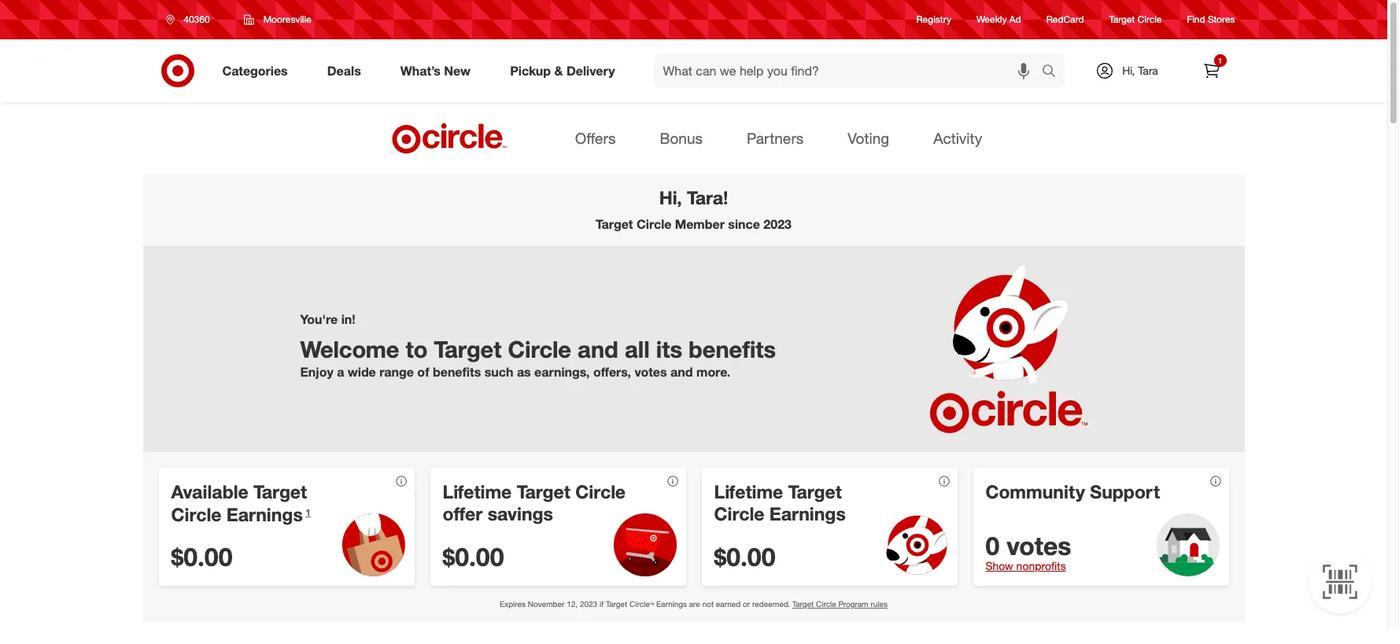 Task type: locate. For each thing, give the bounding box(es) containing it.
$0.00 up or
[[714, 542, 776, 573]]

hi, left the tara!
[[659, 187, 682, 209]]

2023 left if
[[580, 600, 597, 609]]

bonus link
[[654, 124, 709, 152]]

hi, left tara
[[1122, 64, 1135, 77]]

stores
[[1208, 14, 1235, 26]]

mooresville button
[[234, 6, 327, 34]]

circle earnings for available target
[[171, 503, 303, 525]]

1 circle earnings from the left
[[714, 503, 846, 525]]

40360 button
[[155, 6, 227, 34]]

0 horizontal spatial 1
[[306, 507, 311, 519]]

lifetime target
[[714, 481, 842, 503]]

ad
[[1010, 14, 1021, 26]]

target circle
[[1109, 14, 1162, 26]]

1 vertical spatial benefits
[[433, 364, 481, 380]]

weekly ad link
[[977, 13, 1021, 26]]

votes inside you're in! welcome to target circle and all its benefits enjoy a wide range of benefits such as earnings, offers, votes and more.
[[635, 364, 667, 380]]

target inside target circle link
[[1109, 14, 1135, 26]]

partners
[[747, 129, 804, 147]]

1 vertical spatial 1
[[306, 507, 311, 519]]

pickup & delivery link
[[497, 54, 635, 88]]

1 horizontal spatial 1
[[1218, 56, 1222, 65]]

new
[[444, 63, 471, 78]]

0 vertical spatial votes
[[635, 364, 667, 380]]

1 link down find stores link
[[1194, 54, 1229, 88]]

0 vertical spatial 1
[[1218, 56, 1222, 65]]

you're in! welcome to target circle and all its benefits enjoy a wide range of benefits such as earnings, offers, votes and more.
[[300, 311, 776, 380]]

mooresville
[[263, 13, 311, 25]]

What can we help you find? suggestions appear below search field
[[654, 54, 1046, 88]]

0 vertical spatial 1 link
[[1194, 54, 1229, 88]]

circle earnings down available target
[[171, 503, 303, 525]]

hi, inside the hi, tara! target circle member since 2023
[[659, 187, 682, 209]]

0 horizontal spatial benefits
[[433, 364, 481, 380]]

1 link
[[1194, 54, 1229, 88], [306, 507, 311, 519]]

target circle program rules link
[[792, 600, 888, 609]]

november
[[528, 600, 565, 609]]

1
[[1218, 56, 1222, 65], [306, 507, 311, 519]]

of
[[417, 364, 429, 380]]

1 vertical spatial votes
[[1007, 531, 1072, 562]]

votes down all at the left bottom of the page
[[635, 364, 667, 380]]

circle left find
[[1138, 14, 1162, 26]]

member
[[675, 216, 725, 232]]

2 horizontal spatial $0.00
[[714, 542, 776, 573]]

0 vertical spatial and
[[578, 335, 618, 363]]

2023 right the since
[[764, 216, 792, 232]]

circle inside you're in! welcome to target circle and all its benefits enjoy a wide range of benefits such as earnings, offers, votes and more.
[[508, 335, 571, 363]]

and
[[578, 335, 618, 363], [671, 364, 693, 380]]

to
[[406, 335, 428, 363]]

votes
[[635, 364, 667, 380], [1007, 531, 1072, 562]]

0 horizontal spatial $0.00
[[171, 542, 233, 573]]

0 horizontal spatial 2023
[[580, 600, 597, 609]]

benefits right of
[[433, 364, 481, 380]]

12,
[[567, 600, 578, 609]]

target inside you're in! welcome to target circle and all its benefits enjoy a wide range of benefits such as earnings, offers, votes and more.
[[434, 335, 502, 363]]

you're
[[300, 311, 338, 327]]

what's
[[400, 63, 441, 78]]

redcard link
[[1046, 13, 1084, 26]]

nonprofits
[[1017, 560, 1066, 573]]

$0.00 for lifetime target circle offer savings
[[443, 542, 504, 573]]

more.
[[697, 364, 731, 380]]

1 horizontal spatial hi,
[[1122, 64, 1135, 77]]

benefits
[[689, 335, 776, 363], [433, 364, 481, 380]]

0 horizontal spatial votes
[[635, 364, 667, 380]]

circle earnings down lifetime target
[[714, 503, 846, 525]]

and down its
[[671, 364, 693, 380]]

circle earnings
[[714, 503, 846, 525], [171, 503, 303, 525]]

and up offers,
[[578, 335, 618, 363]]

circle up the as
[[508, 335, 571, 363]]

support
[[1090, 481, 1160, 503]]

1 link down available target
[[306, 507, 311, 519]]

search button
[[1035, 54, 1072, 91]]

0
[[986, 531, 1000, 562]]

3 $0.00 from the left
[[714, 542, 776, 573]]

1 down stores
[[1218, 56, 1222, 65]]

$0.00 down 'available target circle earnings 1'
[[171, 542, 233, 573]]

hi, tara! target circle member since 2023
[[596, 187, 792, 232]]

show nonprofits link
[[986, 560, 1066, 574]]

target
[[1109, 14, 1135, 26], [596, 216, 633, 232], [434, 335, 502, 363], [606, 600, 627, 609], [792, 600, 814, 609]]

0 horizontal spatial hi,
[[659, 187, 682, 209]]

not
[[703, 600, 714, 609]]

circle™
[[630, 600, 654, 609]]

1 horizontal spatial votes
[[1007, 531, 1072, 562]]

hi,
[[1122, 64, 1135, 77], [659, 187, 682, 209]]

tara
[[1138, 64, 1158, 77]]

votes right 0
[[1007, 531, 1072, 562]]

1 horizontal spatial circle earnings
[[714, 503, 846, 525]]

0 horizontal spatial 1 link
[[306, 507, 311, 519]]

categories
[[222, 63, 288, 78]]

circle inside the hi, tara! target circle member since 2023
[[637, 216, 672, 232]]

circle earnings inside 'available target circle earnings 1'
[[171, 503, 303, 525]]

0 horizontal spatial and
[[578, 335, 618, 363]]

benefits up more.
[[689, 335, 776, 363]]

1 vertical spatial and
[[671, 364, 693, 380]]

2 circle earnings from the left
[[171, 503, 303, 525]]

1 down available target
[[306, 507, 311, 519]]

1 vertical spatial 2023
[[580, 600, 597, 609]]

1 vertical spatial hi,
[[659, 187, 682, 209]]

$0.00 down offer savings at left
[[443, 542, 504, 573]]

0 vertical spatial 2023
[[764, 216, 792, 232]]

0 vertical spatial benefits
[[689, 335, 776, 363]]

1 horizontal spatial 2023
[[764, 216, 792, 232]]

0 vertical spatial hi,
[[1122, 64, 1135, 77]]

0 horizontal spatial circle earnings
[[171, 503, 303, 525]]

deals link
[[314, 54, 381, 88]]

if
[[600, 600, 604, 609]]

circle left the member
[[637, 216, 672, 232]]

offers,
[[593, 364, 631, 380]]

&
[[554, 63, 563, 78]]

1 horizontal spatial $0.00
[[443, 542, 504, 573]]

voting
[[848, 129, 889, 147]]

2 $0.00 from the left
[[443, 542, 504, 573]]

votes inside 0 votes show nonprofits
[[1007, 531, 1072, 562]]



Task type: describe. For each thing, give the bounding box(es) containing it.
available target
[[171, 481, 307, 503]]

search
[[1035, 64, 1072, 80]]

all
[[625, 335, 650, 363]]

voting link
[[842, 124, 896, 152]]

range
[[380, 364, 414, 380]]

as
[[517, 364, 531, 380]]

0 votes show nonprofits
[[986, 531, 1072, 573]]

activity
[[934, 129, 982, 147]]

community
[[986, 481, 1085, 503]]

rules
[[871, 600, 888, 609]]

circle earnings for lifetime target
[[714, 503, 846, 525]]

$0.00 for lifetime target circle earnings
[[714, 542, 776, 573]]

lifetime target circle offer savings
[[443, 481, 626, 525]]

earnings,
[[534, 364, 590, 380]]

offer savings
[[443, 503, 553, 525]]

2023 inside the hi, tara! target circle member since 2023
[[764, 216, 792, 232]]

community support
[[986, 481, 1160, 503]]

redcard
[[1046, 14, 1084, 26]]

wide
[[348, 364, 376, 380]]

1 horizontal spatial 1 link
[[1194, 54, 1229, 88]]

find stores
[[1187, 14, 1235, 26]]

a
[[337, 364, 344, 380]]

lifetime target circle earnings
[[714, 481, 846, 525]]

welcome
[[300, 335, 399, 363]]

deals
[[327, 63, 361, 78]]

or
[[743, 600, 750, 609]]

1 horizontal spatial and
[[671, 364, 693, 380]]

are
[[689, 600, 700, 609]]

activity link
[[927, 124, 989, 152]]

find
[[1187, 14, 1205, 26]]

offers link
[[569, 124, 622, 152]]

target inside the hi, tara! target circle member since 2023
[[596, 216, 633, 232]]

enjoy
[[300, 364, 333, 380]]

lifetime target circle
[[443, 481, 626, 503]]

its
[[656, 335, 682, 363]]

program
[[839, 600, 869, 609]]

registry link
[[917, 13, 952, 26]]

what's new
[[400, 63, 471, 78]]

1 horizontal spatial benefits
[[689, 335, 776, 363]]

weekly
[[977, 14, 1007, 26]]

1 $0.00 from the left
[[171, 542, 233, 573]]

redeemed.
[[752, 600, 790, 609]]

offers
[[575, 129, 616, 147]]

bonus
[[660, 129, 703, 147]]

earned
[[716, 600, 741, 609]]

40360
[[184, 13, 210, 25]]

circle left program
[[816, 600, 836, 609]]

delivery
[[567, 63, 615, 78]]

registry
[[917, 14, 952, 26]]

tara!
[[687, 187, 728, 209]]

pickup
[[510, 63, 551, 78]]

target circle logo image
[[389, 122, 509, 155]]

expires
[[500, 600, 526, 609]]

1 vertical spatial 1 link
[[306, 507, 311, 519]]

show
[[986, 560, 1013, 573]]

hi, tara
[[1122, 64, 1158, 77]]

since
[[728, 216, 760, 232]]

partners link
[[741, 124, 810, 152]]

in!
[[341, 311, 356, 327]]

what's new link
[[387, 54, 490, 88]]

target circle link
[[1109, 13, 1162, 26]]

available target circle earnings 1
[[171, 481, 311, 525]]

categories link
[[209, 54, 308, 88]]

earnings
[[656, 600, 687, 609]]

weekly ad
[[977, 14, 1021, 26]]

pickup & delivery
[[510, 63, 615, 78]]

such
[[485, 364, 513, 380]]

find stores link
[[1187, 13, 1235, 26]]

hi, for tara
[[1122, 64, 1135, 77]]

hi, for tara!
[[659, 187, 682, 209]]

expires november 12, 2023 if target circle™ earnings are not earned or redeemed. target circle program rules
[[500, 600, 888, 609]]

1 inside 'available target circle earnings 1'
[[306, 507, 311, 519]]



Task type: vqa. For each thing, say whether or not it's contained in the screenshot.
'APPLE'
no



